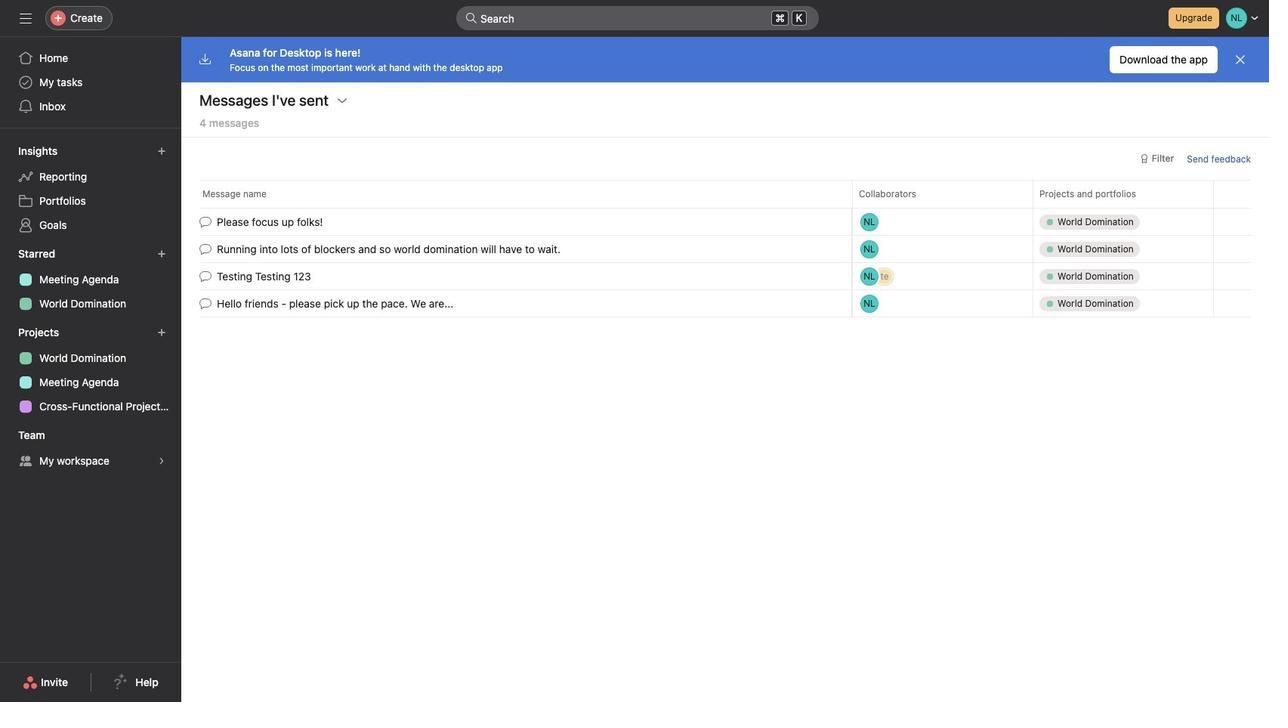 Task type: describe. For each thing, give the bounding box(es) containing it.
insights element
[[0, 138, 181, 240]]

teams element
[[0, 422, 181, 476]]

projects element
[[0, 319, 181, 422]]

see details, my workspace image
[[157, 457, 166, 466]]

Search tasks, projects, and more text field
[[457, 6, 819, 30]]

conversation name for running into lots of blockers and so world domination will have to wait. cell
[[181, 235, 853, 263]]

cell for conversation name for please focus up folks! cell
[[1033, 208, 1215, 236]]

prominent image
[[466, 12, 478, 24]]



Task type: locate. For each thing, give the bounding box(es) containing it.
None field
[[457, 6, 819, 30]]

conversation name for please focus up folks! cell
[[181, 208, 853, 236]]

new project or portfolio image
[[157, 328, 166, 337]]

global element
[[0, 37, 181, 128]]

row
[[181, 180, 1270, 208], [181, 207, 1270, 237], [200, 207, 1252, 209], [181, 234, 1270, 264], [181, 261, 1270, 291], [181, 288, 1270, 319]]

3 cell from the top
[[1033, 262, 1215, 290]]

actions image
[[336, 94, 349, 107]]

conversation name for testing testing 123 cell
[[181, 262, 853, 290]]

column header
[[200, 180, 857, 208], [853, 180, 1038, 208], [1033, 180, 1219, 208]]

2 cell from the top
[[1033, 235, 1215, 263]]

cell
[[1033, 208, 1215, 236], [1033, 235, 1215, 263], [1033, 262, 1215, 290], [1033, 290, 1215, 317]]

dismiss image
[[1235, 54, 1247, 66]]

new insights image
[[157, 147, 166, 156]]

cell for conversation name for running into lots of blockers and so world domination will have to wait. cell
[[1033, 235, 1215, 263]]

1 column header from the left
[[200, 180, 857, 208]]

cell for the conversation name for hello friends - please pick up the pace. we are... cell
[[1033, 290, 1215, 317]]

hide sidebar image
[[20, 12, 32, 24]]

add items to starred image
[[157, 249, 166, 259]]

cell for conversation name for testing testing 123 'cell' on the top
[[1033, 262, 1215, 290]]

3 column header from the left
[[1033, 180, 1219, 208]]

4 cell from the top
[[1033, 290, 1215, 317]]

conversation name for hello friends - please pick up the pace. we are... cell
[[181, 290, 853, 317]]

tree grid
[[181, 207, 1270, 319]]

starred element
[[0, 240, 181, 319]]

2 column header from the left
[[853, 180, 1038, 208]]

1 cell from the top
[[1033, 208, 1215, 236]]



Task type: vqa. For each thing, say whether or not it's contained in the screenshot.
Responses
no



